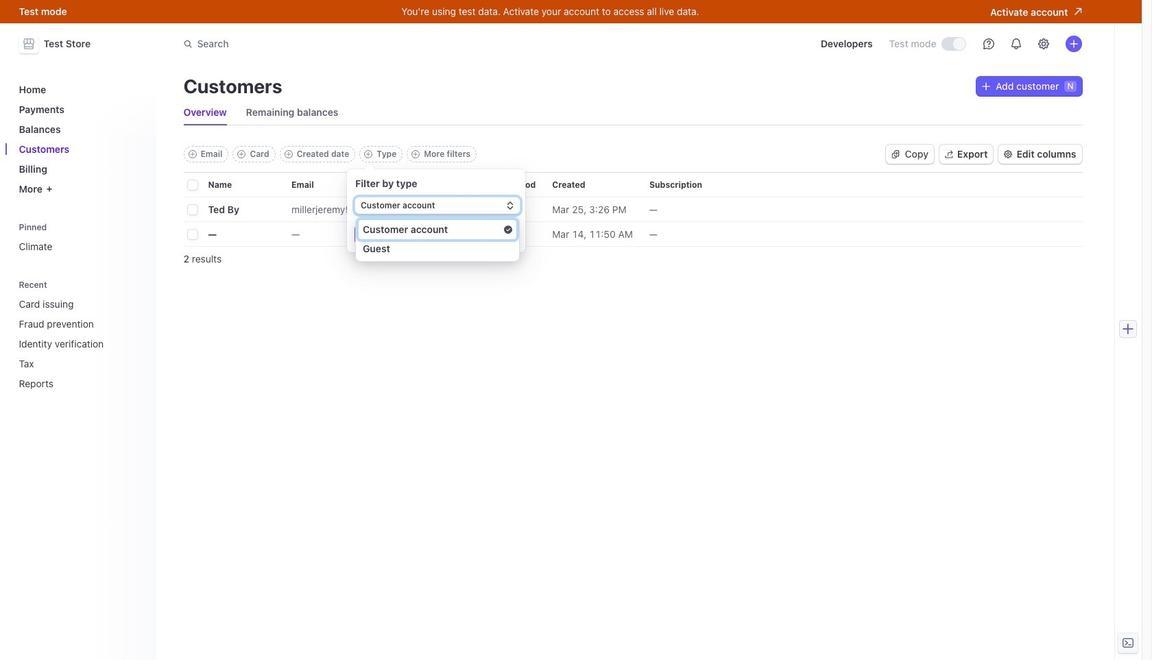 Task type: describe. For each thing, give the bounding box(es) containing it.
pinned element
[[13, 218, 148, 258]]

Select item checkbox
[[188, 205, 197, 215]]

notifications image
[[1011, 38, 1022, 49]]

svg image
[[892, 150, 900, 159]]

add more filters image
[[412, 150, 420, 159]]

clear history image
[[134, 281, 142, 289]]

help image
[[984, 38, 995, 49]]

core navigation links element
[[13, 78, 148, 200]]

add type image
[[365, 150, 373, 159]]

add created date image
[[285, 150, 293, 159]]

add card image
[[238, 150, 246, 159]]

add email image
[[188, 150, 197, 159]]



Task type: locate. For each thing, give the bounding box(es) containing it.
None search field
[[175, 31, 562, 57]]

edit pins image
[[134, 223, 142, 232]]

option
[[359, 220, 517, 239], [359, 239, 517, 259]]

recent element
[[13, 276, 148, 395], [13, 293, 148, 395]]

Search text field
[[175, 31, 562, 57]]

Select All checkbox
[[188, 181, 197, 190]]

2 option from the top
[[359, 239, 517, 259]]

toolbar
[[184, 146, 477, 163]]

1 recent element from the top
[[13, 276, 148, 395]]

2 recent element from the top
[[13, 293, 148, 395]]

1 option from the top
[[359, 220, 517, 239]]

svg image
[[983, 82, 991, 91]]

Select item checkbox
[[188, 230, 197, 240]]

settings image
[[1039, 38, 1050, 49]]

tab list
[[184, 100, 1083, 126]]

list box
[[356, 218, 519, 261]]

Test mode checkbox
[[943, 38, 966, 50]]



Task type: vqa. For each thing, say whether or not it's contained in the screenshot.
'pinned' element
yes



